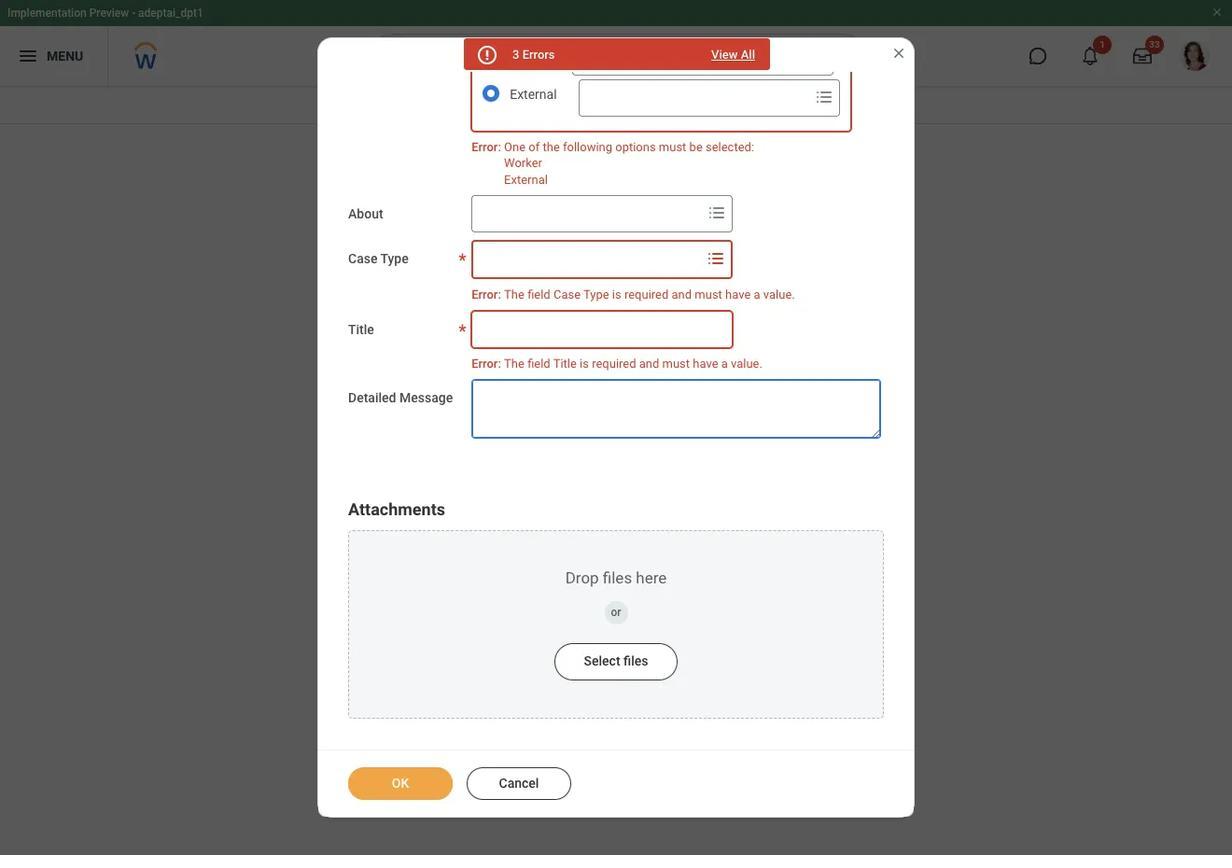 Task type: locate. For each thing, give the bounding box(es) containing it.
prompts image
[[813, 86, 835, 108], [706, 202, 728, 224]]

0 vertical spatial must
[[659, 140, 686, 154]]

field down case type field
[[527, 288, 550, 302]]

is
[[612, 288, 621, 302], [580, 356, 589, 370]]

1 field from the top
[[527, 288, 550, 302]]

1 vertical spatial external
[[504, 173, 548, 187]]

1 horizontal spatial prompts image
[[813, 86, 835, 108]]

required
[[624, 288, 669, 302], [592, 356, 636, 370]]

detailed
[[348, 390, 396, 405]]

-
[[132, 7, 135, 20]]

0 vertical spatial error:
[[472, 140, 501, 154]]

1 horizontal spatial value.
[[763, 288, 795, 302]]

error:
[[472, 140, 501, 154], [472, 288, 501, 302], [472, 356, 501, 370]]

1 horizontal spatial case
[[553, 288, 581, 302]]

required up title text box
[[624, 288, 669, 302]]

0 vertical spatial required
[[624, 288, 669, 302]]

1 vertical spatial error:
[[472, 288, 501, 302]]

0 vertical spatial and
[[672, 288, 692, 302]]

0 horizontal spatial value.
[[731, 356, 763, 370]]

type
[[380, 251, 409, 266], [583, 288, 609, 302]]

1 horizontal spatial is
[[612, 288, 621, 302]]

one
[[504, 140, 526, 154]]

1 vertical spatial prompts image
[[706, 202, 728, 224]]

is up title text box
[[612, 288, 621, 302]]

the
[[504, 288, 525, 302], [504, 356, 525, 370]]

external down worker
[[504, 173, 548, 187]]

0 vertical spatial is
[[612, 288, 621, 302]]

main content
[[0, 86, 1232, 175]]

1 horizontal spatial a
[[754, 288, 760, 302]]

1 vertical spatial value.
[[731, 356, 763, 370]]

close create case (advanced) image
[[891, 46, 906, 61]]

external
[[510, 87, 557, 102], [504, 173, 548, 187]]

0 vertical spatial a
[[754, 288, 760, 302]]

have up detailed message text box
[[693, 356, 718, 370]]

0 horizontal spatial and
[[639, 356, 659, 370]]

Case Type field
[[473, 243, 703, 276]]

ok button
[[348, 767, 453, 800]]

2 field from the top
[[527, 356, 550, 370]]

field down title text box
[[527, 356, 550, 370]]

implementation preview -   adeptai_dpt1 banner
[[0, 0, 1232, 86]]

field
[[527, 288, 550, 302], [527, 356, 550, 370]]

and
[[672, 288, 692, 302], [639, 356, 659, 370]]

2 vertical spatial must
[[662, 356, 690, 370]]

have
[[725, 288, 751, 302], [693, 356, 718, 370]]

and up title text box
[[672, 288, 692, 302]]

1 error: from the top
[[472, 140, 501, 154]]

be
[[689, 140, 703, 154]]

1 vertical spatial have
[[693, 356, 718, 370]]

1 horizontal spatial and
[[672, 288, 692, 302]]

ok
[[392, 776, 409, 791]]

must down prompts image
[[695, 288, 722, 302]]

and up detailed message text box
[[639, 356, 659, 370]]

0 horizontal spatial have
[[693, 356, 718, 370]]

0 vertical spatial case
[[348, 251, 378, 266]]

required down title text box
[[592, 356, 636, 370]]

must inside error: one of the following options must be selected: worker external
[[659, 140, 686, 154]]

options
[[615, 140, 656, 154]]

1 vertical spatial field
[[527, 356, 550, 370]]

must
[[659, 140, 686, 154], [695, 288, 722, 302], [662, 356, 690, 370]]

0 vertical spatial value.
[[763, 288, 795, 302]]

0 horizontal spatial title
[[348, 322, 374, 337]]

About field
[[472, 197, 702, 231]]

adeptai_dpt1
[[138, 7, 203, 20]]

Detailed Message text field
[[472, 379, 881, 439]]

0 vertical spatial the
[[504, 288, 525, 302]]

0 horizontal spatial prompts image
[[706, 202, 728, 224]]

attachments dialog
[[317, 0, 915, 818]]

1 vertical spatial the
[[504, 356, 525, 370]]

field for case type
[[527, 288, 550, 302]]

1 horizontal spatial have
[[725, 288, 751, 302]]

0 horizontal spatial case
[[348, 251, 378, 266]]

external down 3 errors
[[510, 87, 557, 102]]

0 vertical spatial prompts image
[[813, 86, 835, 108]]

case down about
[[348, 251, 378, 266]]

value.
[[763, 288, 795, 302], [731, 356, 763, 370]]

a
[[754, 288, 760, 302], [721, 356, 728, 370]]

detailed message
[[348, 390, 453, 405]]

2 vertical spatial error:
[[472, 356, 501, 370]]

must left be
[[659, 140, 686, 154]]

have down prompts image
[[725, 288, 751, 302]]

title
[[348, 322, 374, 337], [553, 356, 577, 370]]

error: inside error: one of the following options must be selected: worker external
[[472, 140, 501, 154]]

1 vertical spatial title
[[553, 356, 577, 370]]

type up title text box
[[583, 288, 609, 302]]

2 error: from the top
[[472, 288, 501, 302]]

type down about
[[380, 251, 409, 266]]

select files
[[584, 653, 648, 668]]

attachments
[[348, 499, 445, 519]]

0 vertical spatial title
[[348, 322, 374, 337]]

about
[[348, 206, 383, 221]]

1 the from the top
[[504, 288, 525, 302]]

must up detailed message text box
[[662, 356, 690, 370]]

title up detailed
[[348, 322, 374, 337]]

external inside error: one of the following options must be selected: worker external
[[504, 173, 548, 187]]

0 horizontal spatial type
[[380, 251, 409, 266]]

inbox large image
[[1133, 47, 1152, 65]]

0 vertical spatial field
[[527, 288, 550, 302]]

3 error: from the top
[[472, 356, 501, 370]]

implementation preview -   adeptai_dpt1
[[7, 7, 203, 20]]

3 errors
[[512, 48, 555, 62]]

0 horizontal spatial a
[[721, 356, 728, 370]]

exclamation image
[[480, 49, 494, 63]]

1 horizontal spatial type
[[583, 288, 609, 302]]

1 vertical spatial must
[[695, 288, 722, 302]]

1 vertical spatial required
[[592, 356, 636, 370]]

is down title text box
[[580, 356, 589, 370]]

title down title text box
[[553, 356, 577, 370]]

1 vertical spatial case
[[553, 288, 581, 302]]

profile logan mcneil element
[[1169, 35, 1221, 77]]

view all
[[711, 48, 755, 62]]

case
[[348, 251, 378, 266], [553, 288, 581, 302]]

implementation
[[7, 7, 87, 20]]

2 the from the top
[[504, 356, 525, 370]]

case down case type field
[[553, 288, 581, 302]]

0 horizontal spatial is
[[580, 356, 589, 370]]



Task type: describe. For each thing, give the bounding box(es) containing it.
worker
[[504, 156, 542, 170]]

files
[[624, 653, 648, 668]]

or
[[611, 606, 621, 619]]

1 vertical spatial is
[[580, 356, 589, 370]]

errors
[[522, 48, 555, 62]]

the
[[543, 140, 560, 154]]

cancel button
[[467, 767, 571, 800]]

view
[[711, 48, 738, 62]]

the for case type
[[504, 288, 525, 302]]

error: the field case type is required and must have a value.
[[472, 288, 795, 302]]

of
[[529, 140, 540, 154]]

1 horizontal spatial title
[[553, 356, 577, 370]]

the for title
[[504, 356, 525, 370]]

preview
[[89, 7, 129, 20]]

error: for case type
[[472, 288, 501, 302]]

select files button
[[554, 643, 678, 681]]

1 vertical spatial a
[[721, 356, 728, 370]]

Title text field
[[472, 310, 733, 348]]

message
[[399, 390, 453, 405]]

1 vertical spatial and
[[639, 356, 659, 370]]

0 vertical spatial external
[[510, 87, 557, 102]]

error: one of the following options must be selected: worker external
[[472, 140, 757, 187]]

notifications large image
[[1081, 47, 1100, 65]]

prompts image for attachments
[[706, 202, 728, 224]]

0 vertical spatial type
[[380, 251, 409, 266]]

attachments region
[[348, 499, 884, 719]]

following
[[563, 140, 612, 154]]

prompts image for error:
[[813, 86, 835, 108]]

error: the field title is required and must have a value.
[[472, 356, 763, 370]]

1 vertical spatial type
[[583, 288, 609, 302]]

error: for title
[[472, 356, 501, 370]]

cancel
[[499, 776, 539, 791]]

selected:
[[706, 140, 754, 154]]

select
[[584, 653, 620, 668]]

all
[[741, 48, 755, 62]]

Search field
[[579, 81, 809, 115]]

close environment banner image
[[1212, 7, 1223, 18]]

3
[[512, 48, 519, 62]]

prompts image
[[705, 248, 727, 270]]

field for title
[[527, 356, 550, 370]]

0 vertical spatial have
[[725, 288, 751, 302]]

case type
[[348, 251, 409, 266]]



Task type: vqa. For each thing, say whether or not it's contained in the screenshot.
it
no



